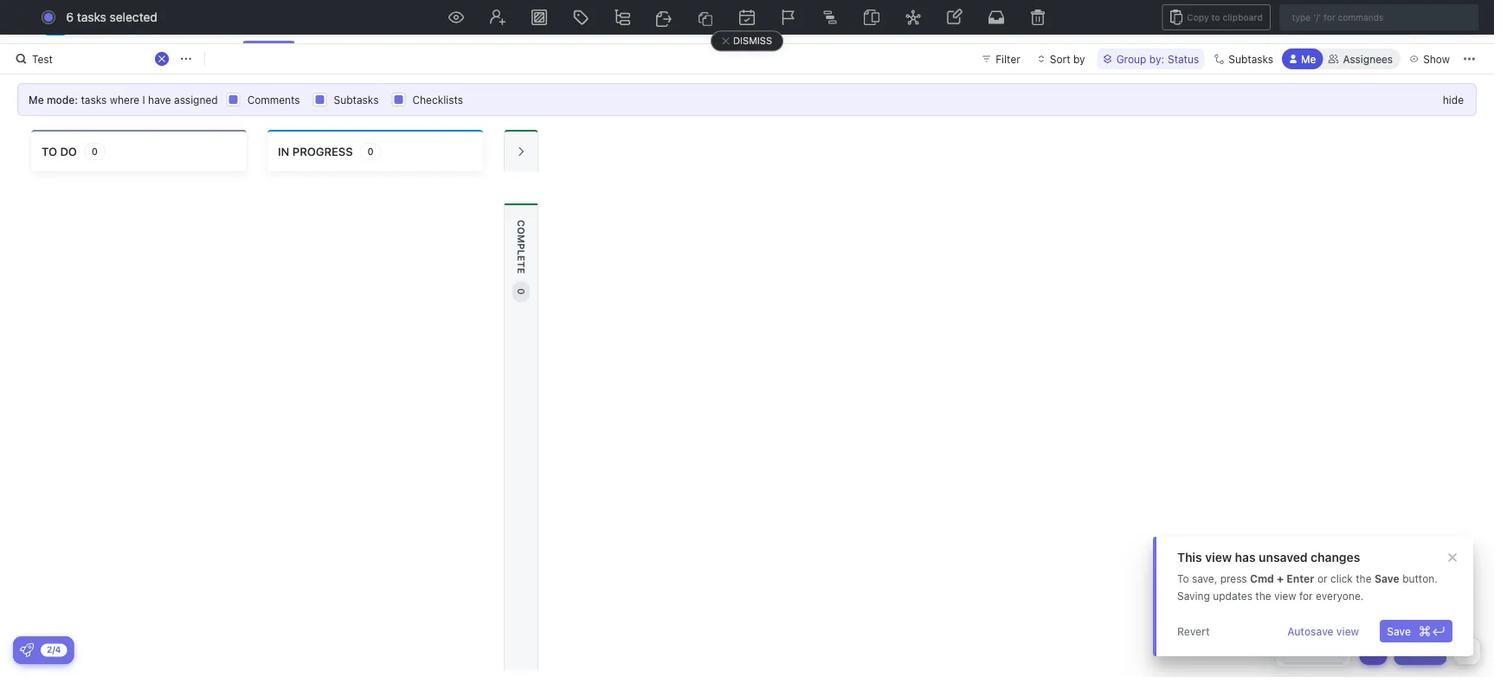 Task type: locate. For each thing, give the bounding box(es) containing it.
changes
[[1311, 550, 1361, 565]]

0 vertical spatial subtasks
[[1229, 53, 1274, 65]]

1 vertical spatial tasks
[[81, 94, 107, 106]]

6
[[66, 10, 74, 24]]

to
[[1212, 12, 1221, 22], [42, 145, 57, 158]]

1 horizontal spatial me
[[1302, 53, 1317, 65]]

view down everyone. on the bottom
[[1337, 625, 1360, 637]]

autosave view
[[1288, 625, 1360, 637]]

the
[[1356, 572, 1372, 585], [1256, 590, 1272, 602]]

0 vertical spatial tasks
[[77, 10, 106, 24]]

the down cmd
[[1256, 590, 1272, 602]]

2/4
[[47, 645, 61, 655]]

t
[[516, 262, 527, 268]]

2 horizontal spatial view
[[1337, 625, 1360, 637]]

me button
[[1283, 49, 1324, 69]]

everyone.
[[1316, 590, 1364, 602]]

1 vertical spatial save
[[1388, 625, 1412, 637]]

save left button.
[[1375, 572, 1400, 585]]

0
[[92, 146, 98, 157], [368, 146, 374, 157], [516, 288, 527, 295]]

table link
[[564, 0, 602, 43]]

0 horizontal spatial me
[[29, 94, 44, 106]]

e down l
[[516, 268, 527, 274]]

view
[[1206, 550, 1232, 565], [1275, 590, 1297, 602], [1337, 625, 1360, 637]]

2 e from the top
[[516, 268, 527, 274]]

me left mode:
[[29, 94, 44, 106]]

0 right do
[[92, 146, 98, 157]]

updates
[[1214, 590, 1253, 602]]

copy
[[1188, 12, 1210, 22]]

tasks right 6
[[77, 10, 106, 24]]

the right the click
[[1356, 572, 1372, 585]]

0 horizontal spatial 0
[[92, 146, 98, 157]]

unsaved
[[1259, 550, 1308, 565]]

e
[[516, 256, 527, 262], [516, 268, 527, 274]]

set priority image
[[781, 10, 797, 25]]

save button
[[1381, 620, 1453, 643]]

6 tasks selected
[[66, 10, 157, 24]]

show
[[1424, 53, 1451, 65]]

0 vertical spatial view
[[1206, 550, 1232, 565]]

0 down the t
[[516, 288, 527, 295]]

0 vertical spatial e
[[516, 256, 527, 262]]

view inside button
[[1337, 625, 1360, 637]]

saving
[[1178, 590, 1211, 602]]

to left do
[[42, 145, 57, 158]]

status
[[1168, 53, 1200, 65]]

sort
[[1050, 53, 1071, 65]]

+
[[1277, 572, 1284, 585]]

0 vertical spatial the
[[1356, 572, 1372, 585]]

list
[[200, 14, 221, 29]]

sort by button
[[1031, 49, 1094, 69]]

0 vertical spatial to
[[1212, 12, 1221, 22]]

0 horizontal spatial to
[[42, 145, 57, 158]]

view for autosave
[[1337, 625, 1360, 637]]

save inside this view has unsaved changes to save, press cmd + enter or click the save button. saving updates the view for everyone.
[[1375, 572, 1400, 585]]

team
[[76, 13, 112, 30]]

tasks
[[77, 10, 106, 24], [81, 94, 107, 106]]

me down automations
[[1302, 53, 1317, 65]]

clipboard
[[1223, 12, 1263, 22]]

to right copy
[[1212, 12, 1221, 22]]

search
[[32, 53, 66, 65]]

assignees
[[1344, 53, 1394, 65]]

1 vertical spatial subtasks
[[334, 94, 379, 106]]

save down button.
[[1388, 625, 1412, 637]]

l
[[516, 250, 527, 256]]

2 horizontal spatial 0
[[516, 288, 527, 295]]

p
[[516, 243, 527, 250]]

press
[[1221, 572, 1248, 585]]

me
[[1302, 53, 1317, 65], [29, 94, 44, 106]]

subtasks inside dropdown button
[[1229, 53, 1274, 65]]

view down + on the bottom right of the page
[[1275, 590, 1297, 602]]

subtasks down clipboard
[[1229, 53, 1274, 65]]

0 vertical spatial me
[[1302, 53, 1317, 65]]

e down p
[[516, 256, 527, 262]]

selected
[[110, 10, 157, 24]]

2 vertical spatial view
[[1337, 625, 1360, 637]]

1 horizontal spatial the
[[1356, 572, 1372, 585]]

1 horizontal spatial subtasks
[[1229, 53, 1274, 65]]

gantt
[[426, 14, 458, 29]]

search tasks...
[[32, 53, 104, 65]]

0 horizontal spatial view
[[1206, 550, 1232, 565]]

task
[[1417, 645, 1440, 657]]

1 horizontal spatial 0
[[368, 146, 374, 157]]

me for me
[[1302, 53, 1317, 65]]

me inside button
[[1302, 53, 1317, 65]]

sort by
[[1050, 53, 1086, 65]]

subtasks up progress
[[334, 94, 379, 106]]

1 horizontal spatial view
[[1275, 590, 1297, 602]]

view up save,
[[1206, 550, 1232, 565]]

table
[[564, 14, 595, 29]]

tasks left where
[[81, 94, 107, 106]]

0 vertical spatial save
[[1375, 572, 1400, 585]]

this
[[1178, 550, 1203, 565]]

copy to clipboard
[[1188, 12, 1263, 22]]

save
[[1375, 572, 1400, 585], [1388, 625, 1412, 637]]

save,
[[1193, 572, 1218, 585]]

space
[[115, 13, 156, 30]]

0 horizontal spatial the
[[1256, 590, 1272, 602]]

have
[[148, 94, 171, 106]]

0 right progress
[[368, 146, 374, 157]]

team space
[[76, 13, 156, 30]]

subtasks
[[1229, 53, 1274, 65], [334, 94, 379, 106]]

1 vertical spatial me
[[29, 94, 44, 106]]

1 vertical spatial e
[[516, 268, 527, 274]]

1 horizontal spatial to
[[1212, 12, 1221, 22]]



Task type: vqa. For each thing, say whether or not it's contained in the screenshot.
'Team Space'
yes



Task type: describe. For each thing, give the bounding box(es) containing it.
enter
[[1287, 572, 1315, 585]]

comments
[[247, 94, 300, 106]]

checklists
[[413, 94, 463, 106]]

onboarding checklist button image
[[20, 644, 34, 657]]

has
[[1236, 550, 1256, 565]]

to do
[[42, 145, 77, 158]]

1 vertical spatial the
[[1256, 590, 1272, 602]]

or
[[1318, 572, 1328, 585]]

revert
[[1178, 625, 1210, 637]]

m
[[516, 235, 527, 243]]

copy to clipboard button
[[1163, 4, 1271, 30]]

filter button
[[975, 49, 1028, 69]]

o
[[516, 227, 527, 235]]

onboarding checklist button element
[[20, 644, 34, 657]]

by:
[[1150, 53, 1165, 65]]

list link
[[200, 0, 228, 43]]

board link
[[261, 0, 301, 43]]

group
[[1117, 53, 1147, 65]]

to
[[1178, 572, 1190, 585]]

1 e from the top
[[516, 256, 527, 262]]

progress
[[293, 145, 353, 158]]

where
[[110, 94, 140, 106]]

type '/' for commands field
[[1280, 4, 1479, 30]]

0 for to do
[[92, 146, 98, 157]]

board
[[261, 14, 294, 29]]

mode:
[[47, 94, 78, 106]]

team space button
[[69, 3, 156, 41]]

me for me mode: tasks where i have assigned
[[29, 94, 44, 106]]

me mode: tasks where i have assigned
[[29, 94, 218, 106]]

group by: status
[[1117, 53, 1200, 65]]

assignees button
[[1321, 49, 1401, 69]]

to inside dropdown button
[[1212, 12, 1221, 22]]

dismiss
[[734, 35, 773, 47]]

revert button
[[1171, 620, 1217, 643]]

tasks...
[[69, 53, 104, 65]]

subtasks button
[[1208, 49, 1279, 69]]

0 for in progress
[[368, 146, 374, 157]]

autosave view button
[[1281, 620, 1367, 643]]

do
[[60, 145, 77, 158]]

view for this
[[1206, 550, 1232, 565]]

button.
[[1403, 572, 1438, 585]]

autosave
[[1288, 625, 1334, 637]]

click
[[1331, 572, 1354, 585]]

Search tasks... text field
[[32, 47, 176, 71]]

show button
[[1405, 49, 1456, 69]]

automations
[[1293, 16, 1357, 28]]

chat link
[[497, 0, 531, 43]]

for
[[1300, 590, 1314, 602]]

i
[[142, 94, 145, 106]]

cmd
[[1251, 572, 1275, 585]]

filter
[[996, 53, 1021, 65]]

share
[[1444, 16, 1472, 28]]

share button
[[1422, 8, 1479, 36]]

hide
[[1444, 94, 1465, 106]]

this view has unsaved changes to save, press cmd + enter or click the save button. saving updates the view for everyone.
[[1178, 550, 1438, 602]]

1 vertical spatial to
[[42, 145, 57, 158]]

by
[[1074, 53, 1086, 65]]

chat
[[497, 14, 524, 29]]

gantt link
[[426, 0, 464, 43]]

in
[[278, 145, 290, 158]]

in progress
[[278, 145, 353, 158]]

0 horizontal spatial subtasks
[[334, 94, 379, 106]]

1 vertical spatial view
[[1275, 590, 1297, 602]]

c
[[516, 220, 527, 227]]

dropdown menu image
[[947, 8, 964, 25]]

c o m p l e t e
[[516, 220, 527, 274]]

save inside button
[[1388, 625, 1412, 637]]

assigned
[[174, 94, 218, 106]]

1
[[1368, 15, 1373, 27]]



